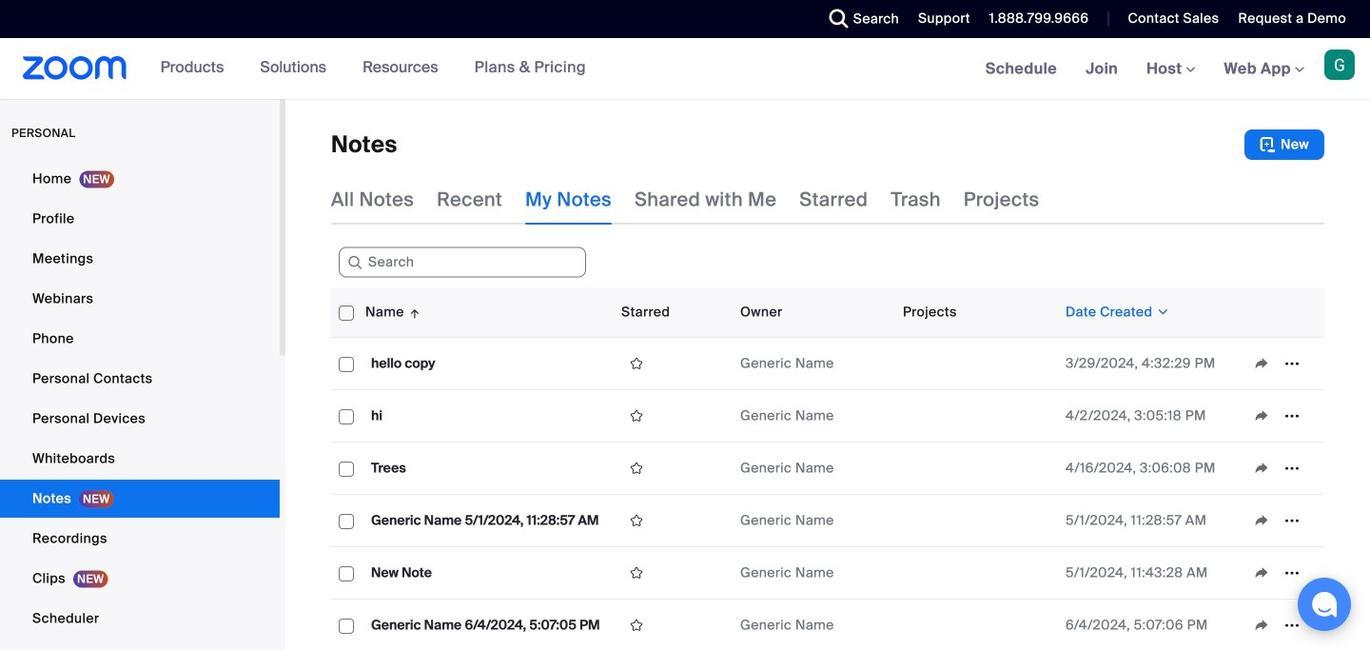 Task type: describe. For each thing, give the bounding box(es) containing it.
tabs of all notes page tab list
[[331, 175, 1040, 225]]

zoom logo image
[[23, 56, 127, 80]]

click to star the note hi image
[[621, 407, 652, 424]]

Search text field
[[339, 247, 586, 278]]

click to star the note generic name 5/1/2024, 11:28:57 am image
[[621, 512, 652, 529]]

profile picture image
[[1325, 49, 1355, 80]]

meetings navigation
[[971, 38, 1370, 100]]

click to star the note generic name 6/4/2024, 5:07:05 pm image
[[621, 617, 652, 634]]

product information navigation
[[127, 38, 600, 99]]

cell for click to star the note hi icon
[[896, 390, 1058, 443]]

cell for click to star the note new note image
[[896, 547, 1058, 600]]

cell for click to star the note generic name 5/1/2024, 11:28:57 am image
[[896, 495, 1058, 547]]



Task type: vqa. For each thing, say whether or not it's contained in the screenshot.
cell related to Click to star the note Trees image
yes



Task type: locate. For each thing, give the bounding box(es) containing it.
arrow up image
[[404, 301, 422, 324]]

cell for 'click to star the note trees' icon
[[896, 443, 1058, 495]]

1 cell from the top
[[896, 338, 1058, 390]]

2 cell from the top
[[896, 390, 1058, 443]]

open chat image
[[1311, 591, 1338, 618]]

application
[[331, 287, 1325, 650]]

click to star the note trees image
[[621, 460, 652, 477]]

6 cell from the top
[[896, 600, 1058, 650]]

cell for click to star the note hello copy icon
[[896, 338, 1058, 390]]

click to star the note hello copy image
[[621, 355, 652, 372]]

cell for the click to star the note generic name 6/4/2024, 5:07:05 pm icon in the left of the page
[[896, 600, 1058, 650]]

4 cell from the top
[[896, 495, 1058, 547]]

click to star the note new note image
[[621, 564, 652, 581]]

5 cell from the top
[[896, 547, 1058, 600]]

3 cell from the top
[[896, 443, 1058, 495]]

cell
[[896, 338, 1058, 390], [896, 390, 1058, 443], [896, 443, 1058, 495], [896, 495, 1058, 547], [896, 547, 1058, 600], [896, 600, 1058, 650]]

personal menu menu
[[0, 160, 280, 650]]

banner
[[0, 38, 1370, 100]]



